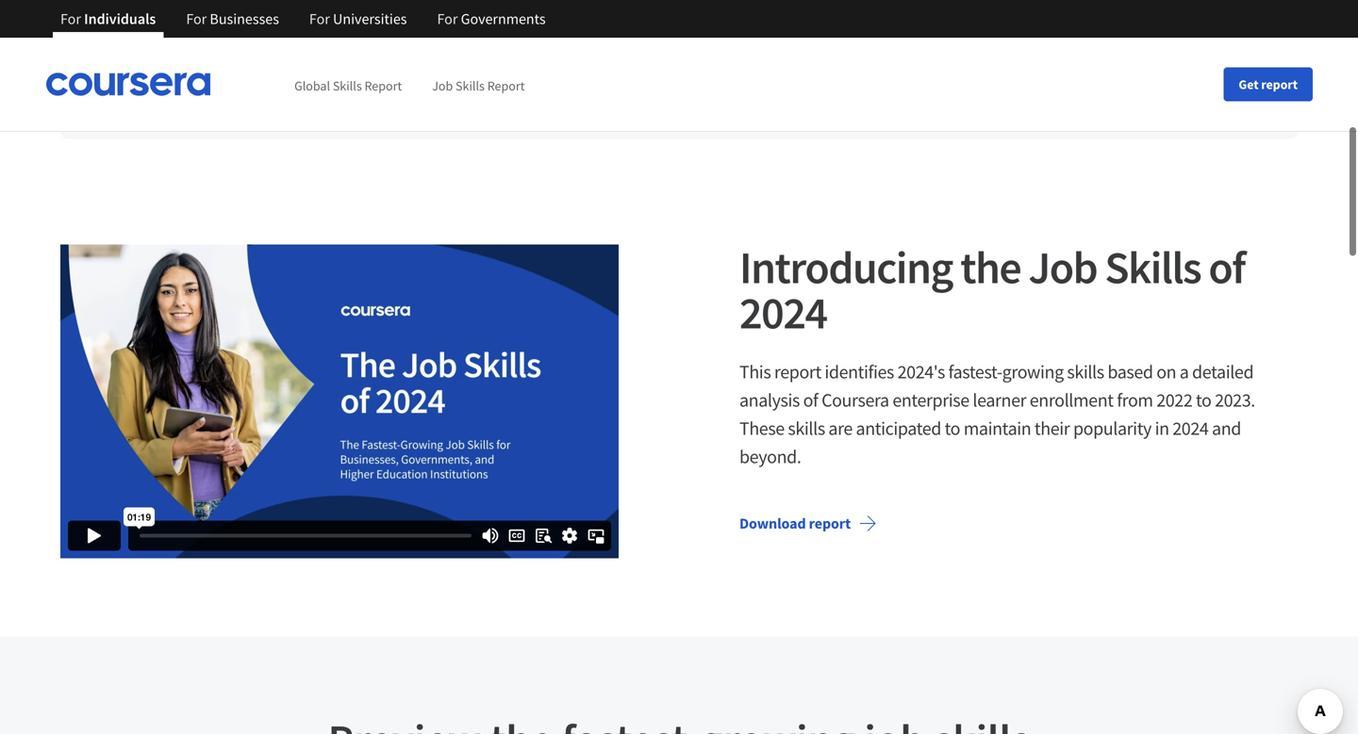 Task type: describe. For each thing, give the bounding box(es) containing it.
for for universities
[[309, 9, 330, 28]]

analysis
[[740, 389, 800, 412]]

on
[[1157, 360, 1177, 384]]

report for download
[[809, 515, 851, 534]]

for for individuals
[[60, 9, 81, 28]]

the
[[961, 239, 1021, 296]]

[
[[1267, 104, 1271, 122]]

for businesses
[[186, 9, 279, 28]]

get
[[1239, 76, 1259, 93]]

fastest-
[[949, 360, 1003, 384]]

need
[[320, 40, 352, 58]]

coursera logo image
[[45, 73, 211, 96]]

0 horizontal spatial skills
[[788, 417, 825, 441]]

by
[[290, 58, 306, 76]]

download
[[740, 515, 806, 534]]

this
[[740, 360, 771, 384]]

job inside introducing the job skills of 2024
[[1029, 239, 1097, 296]]

0 vertical spatial job
[[432, 78, 453, 95]]

anticipated
[[856, 417, 942, 441]]

download report link
[[725, 501, 893, 547]]

report for get
[[1262, 76, 1298, 93]]

for individuals
[[60, 9, 156, 28]]

2024 inside this report identifies 2024's fastest-growing skills based on a detailed analysis of coursera enterprise learner enrollment from 2022 to 2023. these skills are anticipated to maintain their popularity in 2024 and beyond.
[[1173, 417, 1209, 441]]

of inside this report identifies 2024's fastest-growing skills based on a detailed analysis of coursera enterprise learner enrollment from 2022 to 2023. these skills are anticipated to maintain their popularity in 2024 and beyond.
[[803, 389, 818, 412]]

2027,
[[309, 58, 342, 76]]

get report button
[[1224, 67, 1313, 101]]

report for global skills report
[[365, 78, 402, 95]]

beyond.
[[740, 445, 801, 469]]

this report identifies 2024's fastest-growing skills based on a detailed analysis of coursera enterprise learner enrollment from 2022 to 2023. these skills are anticipated to maintain their popularity in 2024 and beyond.
[[740, 360, 1256, 469]]

report for job skills report
[[487, 78, 525, 95]]

introducing
[[740, 239, 953, 296]]

workers
[[241, 40, 292, 58]]

popularity
[[1074, 417, 1152, 441]]

but
[[345, 58, 367, 76]]

maintain
[[964, 417, 1031, 441]]

businesses
[[210, 9, 279, 28]]

these
[[740, 417, 785, 441]]

have
[[256, 75, 286, 94]]

enterprise
[[893, 389, 970, 412]]

access.
[[289, 75, 334, 94]]

individuals
[[84, 9, 156, 28]]

2022
[[1157, 389, 1193, 412]]

learner
[[973, 389, 1027, 412]]

global skills report
[[294, 78, 402, 95]]

get report
[[1239, 76, 1298, 93]]

job skills report link
[[432, 78, 525, 95]]

are
[[829, 417, 853, 441]]

global skills report link
[[294, 78, 402, 95]]

download report
[[740, 515, 851, 534]]

for governments
[[437, 9, 546, 28]]

identifies
[[825, 360, 894, 384]]

a
[[1180, 360, 1189, 384]]

[ 3 ]
[[1267, 104, 1283, 122]]

2024's
[[898, 360, 945, 384]]

only
[[370, 58, 397, 76]]

skills inside introducing the job skills of 2024
[[1105, 239, 1201, 296]]



Task type: locate. For each thing, give the bounding box(es) containing it.
0 vertical spatial of
[[226, 40, 238, 58]]

60%+
[[121, 43, 211, 91]]

1 horizontal spatial of
[[803, 389, 818, 412]]

to down enterprise
[[945, 417, 961, 441]]

job down for governments
[[432, 78, 453, 95]]

1 horizontal spatial skills
[[1067, 360, 1104, 384]]

skills
[[1067, 360, 1104, 384], [788, 417, 825, 441]]

of inside introducing the job skills of 2024
[[1209, 239, 1245, 296]]

of
[[226, 40, 238, 58], [1209, 239, 1245, 296], [803, 389, 818, 412]]

0 vertical spatial to
[[1196, 389, 1212, 412]]

enrollment
[[1030, 389, 1114, 412]]

report down only at the top left of page
[[365, 78, 402, 95]]

1 vertical spatial 2024
[[1173, 417, 1209, 441]]

1 vertical spatial of
[[1209, 239, 1245, 296]]

to right the 2022
[[1196, 389, 1212, 412]]

to
[[1196, 389, 1212, 412], [945, 417, 961, 441]]

job right the
[[1029, 239, 1097, 296]]

1 horizontal spatial to
[[1196, 389, 1212, 412]]

global
[[294, 78, 330, 95]]

0 horizontal spatial to
[[945, 417, 961, 441]]

1 report from the left
[[365, 78, 402, 95]]

for universities
[[309, 9, 407, 28]]

governments
[[461, 9, 546, 28]]

2 vertical spatial report
[[809, 515, 851, 534]]

report inside button
[[1262, 76, 1298, 93]]

universities
[[333, 9, 407, 28]]

]
[[1279, 104, 1283, 122]]

0 horizontal spatial skills
[[333, 78, 362, 95]]

growing
[[1003, 360, 1064, 384]]

report
[[1262, 76, 1298, 93], [774, 360, 822, 384], [809, 515, 851, 534]]

introducing the job skills of 2024
[[740, 239, 1245, 341]]

0 horizontal spatial of
[[226, 40, 238, 58]]

2 horizontal spatial skills
[[1105, 239, 1201, 296]]

for left "individuals" on the top left of the page
[[60, 9, 81, 28]]

detailed
[[1193, 360, 1254, 384]]

of workers will need retraining by 2027, but only 50% have access.
[[226, 40, 397, 94]]

job
[[432, 78, 453, 95], [1029, 239, 1097, 296]]

of inside of workers will need retraining by 2027, but only 50% have access.
[[226, 40, 238, 58]]

2024
[[740, 284, 827, 341], [1173, 417, 1209, 441]]

report
[[365, 78, 402, 95], [487, 78, 525, 95]]

their
[[1035, 417, 1070, 441]]

skills left "are"
[[788, 417, 825, 441]]

skills
[[333, 78, 362, 95], [456, 78, 485, 95], [1105, 239, 1201, 296]]

1 vertical spatial skills
[[788, 417, 825, 441]]

0 vertical spatial report
[[1262, 76, 1298, 93]]

1 horizontal spatial job
[[1029, 239, 1097, 296]]

0 horizontal spatial 2024
[[740, 284, 827, 341]]

report down governments
[[487, 78, 525, 95]]

for left businesses
[[186, 9, 207, 28]]

skills up enrollment
[[1067, 360, 1104, 384]]

2 vertical spatial of
[[803, 389, 818, 412]]

report right "download" at the bottom of page
[[809, 515, 851, 534]]

for
[[60, 9, 81, 28], [186, 9, 207, 28], [309, 9, 330, 28], [437, 9, 458, 28]]

2023.
[[1215, 389, 1256, 412]]

1 vertical spatial job
[[1029, 239, 1097, 296]]

from
[[1117, 389, 1153, 412]]

based
[[1108, 360, 1153, 384]]

1 horizontal spatial report
[[487, 78, 525, 95]]

skills for global
[[333, 78, 362, 95]]

for left governments
[[437, 9, 458, 28]]

2024 inside introducing the job skills of 2024
[[740, 284, 827, 341]]

3
[[1271, 104, 1279, 122]]

1 horizontal spatial skills
[[456, 78, 485, 95]]

4 for from the left
[[437, 9, 458, 28]]

will
[[295, 40, 317, 58]]

for up will
[[309, 9, 330, 28]]

0 vertical spatial skills
[[1067, 360, 1104, 384]]

report up analysis
[[774, 360, 822, 384]]

0 vertical spatial 2024
[[740, 284, 827, 341]]

for for governments
[[437, 9, 458, 28]]

0 horizontal spatial job
[[432, 78, 453, 95]]

retraining
[[226, 58, 287, 76]]

coursera
[[822, 389, 889, 412]]

2024 right "in"
[[1173, 417, 1209, 441]]

and
[[1212, 417, 1241, 441]]

2 report from the left
[[487, 78, 525, 95]]

job skills report
[[432, 78, 525, 95]]

skills for job
[[456, 78, 485, 95]]

2024 up this
[[740, 284, 827, 341]]

3 for from the left
[[309, 9, 330, 28]]

in
[[1155, 417, 1170, 441]]

1 horizontal spatial 2024
[[1173, 417, 1209, 441]]

report up ]
[[1262, 76, 1298, 93]]

1 vertical spatial report
[[774, 360, 822, 384]]

report inside this report identifies 2024's fastest-growing skills based on a detailed analysis of coursera enterprise learner enrollment from 2022 to 2023. these skills are anticipated to maintain their popularity in 2024 and beyond.
[[774, 360, 822, 384]]

50%
[[226, 75, 253, 94]]

1 for from the left
[[60, 9, 81, 28]]

for for businesses
[[186, 9, 207, 28]]

banner navigation
[[45, 0, 561, 38]]

0 horizontal spatial report
[[365, 78, 402, 95]]

1 vertical spatial to
[[945, 417, 961, 441]]

report for this
[[774, 360, 822, 384]]

2 for from the left
[[186, 9, 207, 28]]

2 horizontal spatial of
[[1209, 239, 1245, 296]]



Task type: vqa. For each thing, say whether or not it's contained in the screenshot.
Coursera
yes



